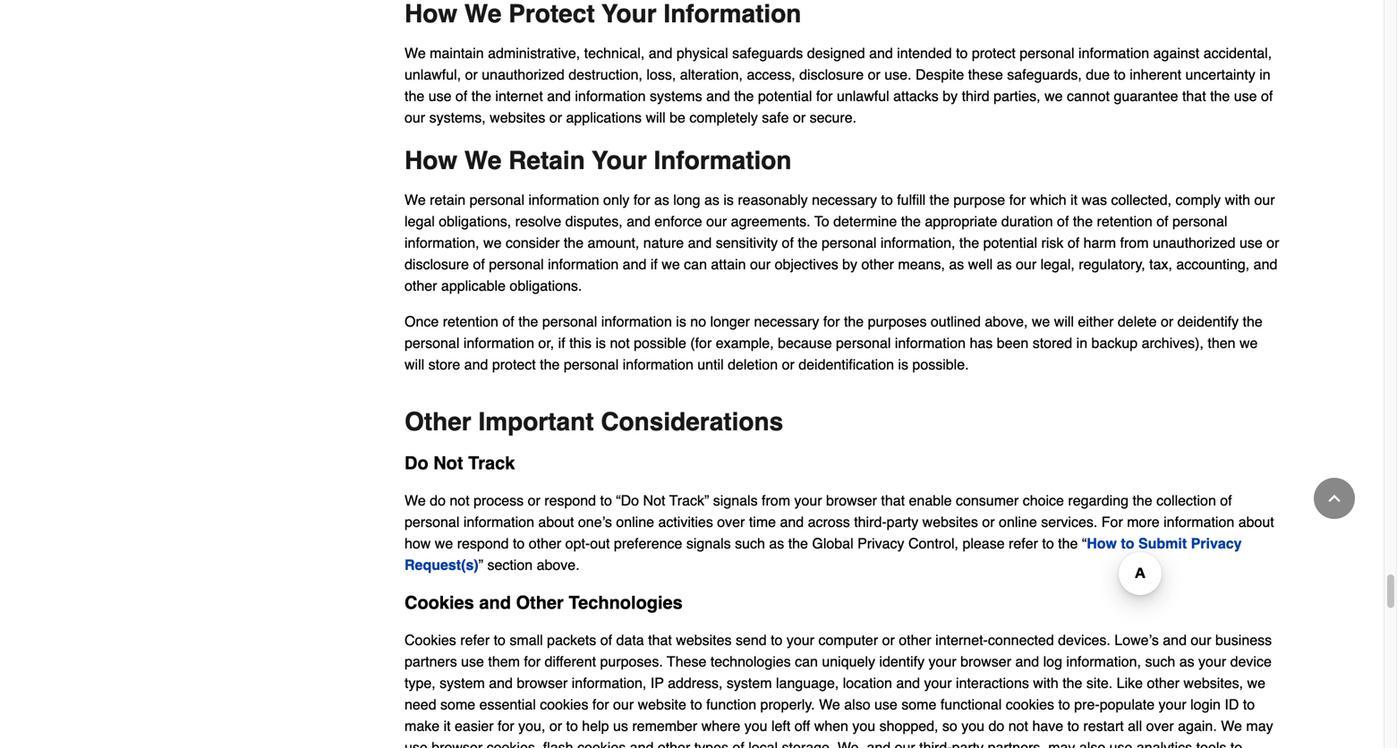 Task type: locate. For each thing, give the bounding box(es) containing it.
properly.
[[760, 696, 815, 713]]

can inside we retain personal information only for as long as is reasonably necessary to fulfill the purpose for which it was collected, comply with our legal obligations, resolve disputes, and enforce our agreements. to determine the appropriate duration of the retention of personal information, we consider the amount, nature and sensitivity of the personal information, the potential risk of harm from unauthorized use or disclosure of personal information and if we can attain our objectives by other means, as well as our legal, regulatory, tax, accounting, and other applicable obligations.
[[684, 256, 707, 272]]

2 about from the left
[[1239, 514, 1274, 530]]

and right time
[[780, 514, 804, 530]]

1 horizontal spatial about
[[1239, 514, 1274, 530]]

cookies inside cookies refer to small packets of data that websites send to your computer or other internet-connected devices. lowe's and our business partners use them for different purposes. these technologies can uniquely identify your browser and log information, such as your device type, system and browser information, ip address, system language, location and your interactions with the site. like other websites, we need some essential cookies for our website to function properly. we also use some functional cookies to pre-populate your login id to make it easier for you, or to help us remember where you left off when you shopped, so you do not have to restart all over again. we may use browser cookies, flash cookies and other types of local storage. we, and our third-party partners, may also use analytics too
[[405, 632, 456, 648]]

and right store
[[464, 356, 488, 373]]

1 horizontal spatial you
[[853, 718, 876, 734]]

that down uncertainty
[[1182, 88, 1206, 104]]

we inside the we do not process or respond to "do not track" signals from your browser that enable consumer choice regarding the collection of personal information about one's online activities over time and across third-party websites or online services. for more information about how we respond to other opt-out preference signals such as the global privacy control, please refer to the "
[[435, 535, 453, 552]]

as
[[654, 191, 669, 208], [704, 191, 720, 208], [949, 256, 964, 272], [997, 256, 1012, 272], [769, 535, 784, 552], [1179, 653, 1195, 670]]

third-
[[854, 514, 887, 530], [919, 739, 952, 748]]

websites inside cookies refer to small packets of data that websites send to your computer or other internet-connected devices. lowe's and our business partners use them for different purposes. these technologies can uniquely identify your browser and log information, such as your device type, system and browser information, ip address, system language, location and your interactions with the site. like other websites, we need some essential cookies for our website to function properly. we also use some functional cookies to pre-populate your login id to make it easier for you, or to help us remember where you left off when you shopped, so you do not have to restart all over again. we may use browser cookies, flash cookies and other types of local storage. we, and our third-party partners, may also use analytics too
[[676, 632, 732, 648]]

browser
[[826, 492, 877, 509], [961, 653, 1012, 670], [517, 675, 568, 691], [432, 739, 483, 748]]

refer right please
[[1009, 535, 1038, 552]]

0 horizontal spatial retention
[[443, 313, 499, 330]]

signals down activities
[[686, 535, 731, 552]]

1 horizontal spatial potential
[[983, 234, 1037, 251]]

as left long
[[654, 191, 669, 208]]

by
[[943, 88, 958, 104], [842, 256, 858, 272]]

protect up the "important"
[[492, 356, 536, 373]]

1 vertical spatial by
[[842, 256, 858, 272]]

1 horizontal spatial can
[[795, 653, 818, 670]]

long
[[673, 191, 700, 208]]

2 horizontal spatial not
[[1009, 718, 1028, 734]]

information, up site.
[[1066, 653, 1141, 670]]

our down sensitivity
[[750, 256, 771, 272]]

about
[[538, 514, 574, 530], [1239, 514, 1274, 530]]

with
[[1225, 191, 1251, 208], [1033, 675, 1059, 691]]

as down time
[[769, 535, 784, 552]]

in inside once retention of the personal information is no longer necessary for the purposes outlined above, we will either delete or deidentify the personal information or, if this is not possible (for example, because personal information has been stored in backup archives), then we will store and protect the personal information until deletion or deidentification is possible.
[[1076, 335, 1088, 351]]

not right do
[[433, 453, 463, 473]]

1 system from the left
[[440, 675, 485, 691]]

remember
[[632, 718, 698, 734]]

how
[[405, 146, 457, 175], [1087, 535, 1117, 552]]

1 horizontal spatial by
[[943, 88, 958, 104]]

browser down easier
[[432, 739, 483, 748]]

0 vertical spatial from
[[1120, 234, 1149, 251]]

1 vertical spatial websites
[[923, 514, 978, 530]]

information down collection
[[1164, 514, 1235, 530]]

privacy down collection
[[1191, 535, 1242, 552]]

respond up one's
[[544, 492, 596, 509]]

1 horizontal spatial privacy
[[1191, 535, 1242, 552]]

1 horizontal spatial how
[[1087, 535, 1117, 552]]

us
[[613, 718, 628, 734]]

1 horizontal spatial respond
[[544, 492, 596, 509]]

if inside we retain personal information only for as long as is reasonably necessary to fulfill the purpose for which it was collected, comply with our legal obligations, resolve disputes, and enforce our agreements. to determine the appropriate duration of the retention of personal information, we consider the amount, nature and sensitivity of the personal information, the potential risk of harm from unauthorized use or disclosure of personal information and if we can attain our objectives by other means, as well as our legal, regulatory, tax, accounting, and other applicable obligations.
[[651, 256, 658, 272]]

time
[[749, 514, 776, 530]]

use left them
[[461, 653, 484, 670]]

0 vertical spatial retention
[[1097, 213, 1153, 230]]

1 vertical spatial will
[[1054, 313, 1074, 330]]

to
[[956, 45, 968, 61], [1114, 66, 1126, 83], [881, 191, 893, 208], [600, 492, 612, 509], [513, 535, 525, 552], [1042, 535, 1054, 552], [1121, 535, 1135, 552], [494, 632, 506, 648], [771, 632, 783, 648], [690, 696, 702, 713], [1058, 696, 1070, 713], [1243, 696, 1255, 713], [566, 718, 578, 734], [1067, 718, 1079, 734]]

browser up across
[[826, 492, 877, 509]]

will up stored
[[1054, 313, 1074, 330]]

our inside we maintain administrative, technical, and physical safeguards designed and intended to protect personal information against accidental, unlawful, or unauthorized destruction, loss, alteration, access, disclosure or use. despite these safeguards, due to inherent uncertainty in the use of the internet and information systems and the potential for unlawful attacks by third parties, we cannot guarantee that the use of our systems, websites or applications will be completely safe or secure.
[[405, 109, 425, 126]]

party down the "enable"
[[887, 514, 919, 530]]

id
[[1225, 696, 1239, 713]]

internet
[[495, 88, 543, 104]]

as up the websites,
[[1179, 653, 1195, 670]]

personal up safeguards,
[[1020, 45, 1075, 61]]

browser inside the we do not process or respond to "do not track" signals from your browser that enable consumer choice regarding the collection of personal information about one's online activities over time and across third-party websites or online services. for more information about how we respond to other opt-out preference signals such as the global privacy control, please refer to the "
[[826, 492, 877, 509]]

1 horizontal spatial websites
[[676, 632, 732, 648]]

and inside the we do not process or respond to "do not track" signals from your browser that enable consumer choice regarding the collection of personal information about one's online activities over time and across third-party websites or online services. for more information about how we respond to other opt-out preference signals such as the global privacy control, please refer to the "
[[780, 514, 804, 530]]

1 horizontal spatial unauthorized
[[1153, 234, 1236, 251]]

we down the nature
[[662, 256, 680, 272]]

1 horizontal spatial also
[[1079, 739, 1106, 748]]

2 vertical spatial that
[[648, 632, 672, 648]]

0 horizontal spatial unauthorized
[[482, 66, 565, 83]]

necessary
[[812, 191, 877, 208], [754, 313, 819, 330]]

our left legal, on the right of the page
[[1016, 256, 1037, 272]]

0 vertical spatial do
[[430, 492, 446, 509]]

that inside we maintain administrative, technical, and physical safeguards designed and intended to protect personal information against accidental, unlawful, or unauthorized destruction, loss, alteration, access, disclosure or use. despite these safeguards, due to inherent uncertainty in the use of the internet and information systems and the potential for unlawful attacks by third parties, we cannot guarantee that the use of our systems, websites or applications will be completely safe or secure.
[[1182, 88, 1206, 104]]

to up them
[[494, 632, 506, 648]]

personal down once
[[405, 335, 460, 351]]

0 horizontal spatial if
[[558, 335, 565, 351]]

that inside cookies refer to small packets of data that websites send to your computer or other internet-connected devices. lowe's and our business partners use them for different purposes. these technologies can uniquely identify your browser and log information, such as your device type, system and browser information, ip address, system language, location and your interactions with the site. like other websites, we need some essential cookies for our website to function properly. we also use some functional cookies to pre-populate your login id to make it easier for you, or to help us remember where you left off when you shopped, so you do not have to restart all over again. we may use browser cookies, flash cookies and other types of local storage. we, and our third-party partners, may also use analytics too
[[648, 632, 672, 648]]

by inside we retain personal information only for as long as is reasonably necessary to fulfill the purpose for which it was collected, comply with our legal obligations, resolve disputes, and enforce our agreements. to determine the appropriate duration of the retention of personal information, we consider the amount, nature and sensitivity of the personal information, the potential risk of harm from unauthorized use or disclosure of personal information and if we can attain our objectives by other means, as well as our legal, regulatory, tax, accounting, and other applicable obligations.
[[842, 256, 858, 272]]

0 horizontal spatial you
[[744, 718, 768, 734]]

preference
[[614, 535, 682, 552]]

if inside once retention of the personal information is no longer necessary for the purposes outlined above, we will either delete or deidentify the personal information or, if this is not possible (for example, because personal information has been stored in backup archives), then we will store and protect the personal information until deletion or deidentification is possible.
[[558, 335, 565, 351]]

more
[[1127, 514, 1160, 530]]

third- right across
[[854, 514, 887, 530]]

over inside cookies refer to small packets of data that websites send to your computer or other internet-connected devices. lowe's and our business partners use them for different purposes. these technologies can uniquely identify your browser and log information, such as your device type, system and browser information, ip address, system language, location and your interactions with the site. like other websites, we need some essential cookies for our website to function properly. we also use some functional cookies to pre-populate your login id to make it easier for you, or to help us remember where you left off when you shopped, so you do not have to restart all over again. we may use browser cookies, flash cookies and other types of local storage. we, and our third-party partners, may also use analytics too
[[1146, 718, 1174, 734]]

we right then
[[1240, 335, 1258, 351]]

may down the have
[[1048, 739, 1075, 748]]

if
[[651, 256, 658, 272], [558, 335, 565, 351]]

either
[[1078, 313, 1114, 330]]

1 vertical spatial party
[[952, 739, 984, 748]]

information,
[[405, 234, 479, 251], [881, 234, 955, 251], [1066, 653, 1141, 670], [572, 675, 647, 691]]

1 horizontal spatial refer
[[1009, 535, 1038, 552]]

0 horizontal spatial over
[[717, 514, 745, 530]]

1 vertical spatial how
[[1087, 535, 1117, 552]]

technologies
[[711, 653, 791, 670]]

privacy inside how to submit privacy request(s)
[[1191, 535, 1242, 552]]

other down the " section above.
[[516, 592, 564, 613]]

we up when
[[819, 696, 840, 713]]

personal down determine
[[822, 234, 877, 251]]

we inside we maintain administrative, technical, and physical safeguards designed and intended to protect personal information against accidental, unlawful, or unauthorized destruction, loss, alteration, access, disclosure or use. despite these safeguards, due to inherent uncertainty in the use of the internet and information systems and the potential for unlawful attacks by third parties, we cannot guarantee that the use of our systems, websites or applications will be completely safe or secure.
[[405, 45, 426, 61]]

you,
[[518, 718, 545, 734]]

your up across
[[794, 492, 822, 509]]

about up the opt-
[[538, 514, 574, 530]]

cookies up 'partners'
[[405, 632, 456, 648]]

we
[[405, 45, 426, 61], [464, 146, 502, 175], [405, 191, 426, 208], [405, 492, 426, 509], [819, 696, 840, 713], [1221, 718, 1242, 734]]

potential down duration
[[983, 234, 1037, 251]]

1 about from the left
[[538, 514, 574, 530]]

attain
[[711, 256, 746, 272]]

accounting,
[[1177, 256, 1250, 272]]

systems
[[650, 88, 702, 104]]

0 horizontal spatial privacy
[[858, 535, 905, 552]]

for up because
[[823, 313, 840, 330]]

of
[[456, 88, 467, 104], [1261, 88, 1273, 104], [1057, 213, 1069, 230], [1157, 213, 1169, 230], [782, 234, 794, 251], [1068, 234, 1080, 251], [473, 256, 485, 272], [503, 313, 514, 330], [1220, 492, 1232, 509], [600, 632, 612, 648], [733, 739, 745, 748]]

0 horizontal spatial by
[[842, 256, 858, 272]]

1 vertical spatial also
[[1079, 739, 1106, 748]]

retention
[[1097, 213, 1153, 230], [443, 313, 499, 330]]

1 vertical spatial not
[[643, 492, 665, 509]]

it
[[1071, 191, 1078, 208], [444, 718, 451, 734]]

the inside cookies refer to small packets of data that websites send to your computer or other internet-connected devices. lowe's and our business partners use them for different purposes. these technologies can uniquely identify your browser and log information, such as your device type, system and browser information, ip address, system language, location and your interactions with the site. like other websites, we need some essential cookies for our website to function properly. we also use some functional cookies to pre-populate your login id to make it easier for you, or to help us remember where you left off when you shopped, so you do not have to restart all over again. we may use browser cookies, flash cookies and other types of local storage. we, and our third-party partners, may also use analytics too
[[1063, 675, 1083, 691]]

stored
[[1033, 335, 1073, 351]]

refer inside the we do not process or respond to "do not track" signals from your browser that enable consumer choice regarding the collection of personal information about one's online activities over time and across third-party websites or online services. for more information about how we respond to other opt-out preference signals such as the global privacy control, please refer to the "
[[1009, 535, 1038, 552]]

address,
[[668, 675, 723, 691]]

if down the nature
[[651, 256, 658, 272]]

of inside once retention of the personal information is no longer necessary for the purposes outlined above, we will either delete or deidentify the personal information or, if this is not possible (for example, because personal information has been stored in backup archives), then we will store and protect the personal information until deletion or deidentification is possible.
[[503, 313, 514, 330]]

information down 'destruction,'
[[575, 88, 646, 104]]

scroll to top element
[[1314, 478, 1355, 519]]

cookies and other technologies
[[405, 592, 683, 613]]

1 you from the left
[[744, 718, 768, 734]]

store
[[428, 356, 460, 373]]

2 some from the left
[[902, 696, 937, 713]]

1 vertical spatial in
[[1076, 335, 1088, 351]]

use up accounting,
[[1240, 234, 1263, 251]]

1 vertical spatial other
[[516, 592, 564, 613]]

1 vertical spatial can
[[795, 653, 818, 670]]

2 system from the left
[[727, 675, 772, 691]]

0 horizontal spatial may
[[1048, 739, 1075, 748]]

once retention of the personal information is no longer necessary for the purposes outlined above, we will either delete or deidentify the personal information or, if this is not possible (for example, because personal information has been stored in backup archives), then we will store and protect the personal information until deletion or deidentification is possible.
[[405, 313, 1263, 373]]

2 vertical spatial websites
[[676, 632, 732, 648]]

0 vertical spatial protect
[[972, 45, 1016, 61]]

has
[[970, 335, 993, 351]]

1 horizontal spatial may
[[1246, 718, 1273, 734]]

0 horizontal spatial do
[[430, 492, 446, 509]]

0 horizontal spatial party
[[887, 514, 919, 530]]

and down them
[[489, 675, 513, 691]]

1 horizontal spatial system
[[727, 675, 772, 691]]

amount,
[[588, 234, 639, 251]]

0 horizontal spatial also
[[844, 696, 871, 713]]

nature
[[643, 234, 684, 251]]

other up above.
[[529, 535, 561, 552]]

third- inside cookies refer to small packets of data that websites send to your computer or other internet-connected devices. lowe's and our business partners use them for different purposes. these technologies can uniquely identify your browser and log information, such as your device type, system and browser information, ip address, system language, location and your interactions with the site. like other websites, we need some essential cookies for our website to function properly. we also use some functional cookies to pre-populate your login id to make it easier for you, or to help us remember where you left off when you shopped, so you do not have to restart all over again. we may use browser cookies, flash cookies and other types of local storage. we, and our third-party partners, may also use analytics too
[[919, 739, 952, 748]]

may right again.
[[1246, 718, 1273, 734]]

how inside how to submit privacy request(s)
[[1087, 535, 1117, 552]]

it inside we retain personal information only for as long as is reasonably necessary to fulfill the purpose for which it was collected, comply with our legal obligations, resolve disputes, and enforce our agreements. to determine the appropriate duration of the retention of personal information, we consider the amount, nature and sensitivity of the personal information, the potential risk of harm from unauthorized use or disclosure of personal information and if we can attain our objectives by other means, as well as our legal, regulatory, tax, accounting, and other applicable obligations.
[[1071, 191, 1078, 208]]

0 horizontal spatial refer
[[460, 632, 490, 648]]

information up resolve
[[529, 191, 599, 208]]

0 vertical spatial with
[[1225, 191, 1251, 208]]

one's
[[578, 514, 612, 530]]

secure.
[[810, 109, 857, 126]]

was
[[1082, 191, 1107, 208]]

0 vertical spatial may
[[1246, 718, 1273, 734]]

harm
[[1084, 234, 1116, 251]]

use down 'make'
[[405, 739, 428, 748]]

1 horizontal spatial retention
[[1097, 213, 1153, 230]]

0 horizontal spatial such
[[735, 535, 765, 552]]

personal
[[1020, 45, 1075, 61], [470, 191, 525, 208], [1173, 213, 1228, 230], [822, 234, 877, 251], [489, 256, 544, 272], [542, 313, 597, 330], [405, 335, 460, 351], [836, 335, 891, 351], [564, 356, 619, 373], [405, 514, 460, 530]]

in
[[1260, 66, 1271, 83], [1076, 335, 1088, 351]]

regarding
[[1068, 492, 1129, 509]]

information down process
[[464, 514, 534, 530]]

0 vertical spatial third-
[[854, 514, 887, 530]]

use down the all
[[1110, 739, 1133, 748]]

to inside how to submit privacy request(s)
[[1121, 535, 1135, 552]]

1 vertical spatial such
[[1145, 653, 1176, 670]]

1 privacy from the left
[[858, 535, 905, 552]]

personal up deidentification on the right of page
[[836, 335, 891, 351]]

and right lowe's
[[1163, 632, 1187, 648]]

0 horizontal spatial disclosure
[[405, 256, 469, 272]]

unlawful,
[[405, 66, 461, 83]]

information left or,
[[464, 335, 534, 351]]

1 horizontal spatial not
[[643, 492, 665, 509]]

control,
[[909, 535, 959, 552]]

we inside we maintain administrative, technical, and physical safeguards designed and intended to protect personal information against accidental, unlawful, or unauthorized destruction, loss, alteration, access, disclosure or use. despite these safeguards, due to inherent uncertainty in the use of the internet and information systems and the potential for unlawful attacks by third parties, we cannot guarantee that the use of our systems, websites or applications will be completely safe or secure.
[[1045, 88, 1063, 104]]

necessary up determine
[[812, 191, 877, 208]]

0 horizontal spatial that
[[648, 632, 672, 648]]

0 vertical spatial that
[[1182, 88, 1206, 104]]

computer
[[819, 632, 878, 648]]

0 vertical spatial it
[[1071, 191, 1078, 208]]

your down internet-
[[929, 653, 957, 670]]

2 horizontal spatial will
[[1054, 313, 1074, 330]]

of right collection
[[1220, 492, 1232, 509]]

not up partners,
[[1009, 718, 1028, 734]]

0 vertical spatial such
[[735, 535, 765, 552]]

1 horizontal spatial that
[[881, 492, 905, 509]]

0 vertical spatial over
[[717, 514, 745, 530]]

online down "do
[[616, 514, 654, 530]]

1 vertical spatial third-
[[919, 739, 952, 748]]

1 vertical spatial it
[[444, 718, 451, 734]]

by right the objectives
[[842, 256, 858, 272]]

technologies
[[569, 592, 683, 613]]

1 cookies from the top
[[405, 592, 474, 613]]

will left be at the left top of the page
[[646, 109, 666, 126]]

tax,
[[1149, 256, 1173, 272]]

do inside cookies refer to small packets of data that websites send to your computer or other internet-connected devices. lowe's and our business partners use them for different purposes. these technologies can uniquely identify your browser and log information, such as your device type, system and browser information, ip address, system language, location and your interactions with the site. like other websites, we need some essential cookies for our website to function properly. we also use some functional cookies to pre-populate your login id to make it easier for you, or to help us remember where you left off when you shopped, so you do not have to restart all over again. we may use browser cookies, flash cookies and other types of local storage. we, and our third-party partners, may also use analytics too
[[989, 718, 1005, 734]]

2 horizontal spatial you
[[962, 718, 985, 734]]

0 vertical spatial necessary
[[812, 191, 877, 208]]

not right this
[[610, 335, 630, 351]]

log
[[1043, 653, 1062, 670]]

unauthorized inside we maintain administrative, technical, and physical safeguards designed and intended to protect personal information against accidental, unlawful, or unauthorized destruction, loss, alteration, access, disclosure or use. despite these safeguards, due to inherent uncertainty in the use of the internet and information systems and the potential for unlawful attacks by third parties, we cannot guarantee that the use of our systems, websites or applications will be completely safe or secure.
[[482, 66, 565, 83]]

flash
[[543, 739, 573, 748]]

site.
[[1087, 675, 1113, 691]]

we retain personal information only for as long as is reasonably necessary to fulfill the purpose for which it was collected, comply with our legal obligations, resolve disputes, and enforce our agreements. to determine the appropriate duration of the retention of personal information, we consider the amount, nature and sensitivity of the personal information, the potential risk of harm from unauthorized use or disclosure of personal information and if we can attain our objectives by other means, as well as our legal, regulatory, tax, accounting, and other applicable obligations.
[[405, 191, 1279, 294]]

the down the disputes,
[[564, 234, 584, 251]]

from inside the we do not process or respond to "do not track" signals from your browser that enable consumer choice regarding the collection of personal information about one's online activities over time and across third-party websites or online services. for more information about how we respond to other opt-out preference signals such as the global privacy control, please refer to the "
[[762, 492, 790, 509]]

1 vertical spatial that
[[881, 492, 905, 509]]

0 horizontal spatial with
[[1033, 675, 1059, 691]]

and inside once retention of the personal information is no longer necessary for the purposes outlined above, we will either delete or deidentify the personal information or, if this is not possible (for example, because personal information has been stored in backup archives), then we will store and protect the personal information until deletion or deidentification is possible.
[[464, 356, 488, 373]]

online
[[616, 514, 654, 530], [999, 514, 1037, 530]]

where
[[701, 718, 741, 734]]

2 horizontal spatial that
[[1182, 88, 1206, 104]]

1 vertical spatial with
[[1033, 675, 1059, 691]]

of left local at right
[[733, 739, 745, 748]]

0 horizontal spatial potential
[[758, 88, 812, 104]]

0 vertical spatial how
[[405, 146, 457, 175]]

websites up these
[[676, 632, 732, 648]]

websites up control,
[[923, 514, 978, 530]]

websites down internet
[[490, 109, 545, 126]]

1 horizontal spatial other
[[516, 592, 564, 613]]

we up request(s)
[[435, 535, 453, 552]]

2 horizontal spatial websites
[[923, 514, 978, 530]]

technical,
[[584, 45, 645, 61]]

collection
[[1157, 492, 1216, 509]]

device
[[1230, 653, 1272, 670]]

considerations
[[601, 408, 783, 436]]

1 vertical spatial over
[[1146, 718, 1174, 734]]

against
[[1153, 45, 1200, 61]]

shopped,
[[880, 718, 939, 734]]

physical
[[677, 45, 728, 61]]

1 horizontal spatial not
[[610, 335, 630, 351]]

other down remember
[[658, 739, 690, 748]]

" section above.
[[479, 557, 580, 573]]

deletion
[[728, 356, 778, 373]]

retention down applicable
[[443, 313, 499, 330]]

1 vertical spatial unauthorized
[[1153, 234, 1236, 251]]

0 vertical spatial disclosure
[[799, 66, 864, 83]]

1 horizontal spatial do
[[989, 718, 1005, 734]]

we inside cookies refer to small packets of data that websites send to your computer or other internet-connected devices. lowe's and our business partners use them for different purposes. these technologies can uniquely identify your browser and log information, such as your device type, system and browser information, ip address, system language, location and your interactions with the site. like other websites, we need some essential cookies for our website to function properly. we also use some functional cookies to pre-populate your login id to make it easier for you, or to help us remember where you left off when you shopped, so you do not have to restart all over again. we may use browser cookies, flash cookies and other types of local storage. we, and our third-party partners, may also use analytics too
[[1247, 675, 1266, 691]]

2 cookies from the top
[[405, 632, 456, 648]]

0 horizontal spatial websites
[[490, 109, 545, 126]]

1 horizontal spatial over
[[1146, 718, 1174, 734]]

then
[[1208, 335, 1236, 351]]

our up us
[[613, 696, 634, 713]]

0 vertical spatial by
[[943, 88, 958, 104]]

information up possible.
[[895, 335, 966, 351]]

0 vertical spatial party
[[887, 514, 919, 530]]

1 vertical spatial refer
[[460, 632, 490, 648]]

0 vertical spatial cookies
[[405, 592, 474, 613]]

use down unlawful,
[[428, 88, 452, 104]]

disclosure up applicable
[[405, 256, 469, 272]]

cookies down "help"
[[577, 739, 626, 748]]

collected,
[[1111, 191, 1172, 208]]

0 vertical spatial will
[[646, 109, 666, 126]]

1 horizontal spatial will
[[646, 109, 666, 126]]

1 vertical spatial may
[[1048, 739, 1075, 748]]

0 horizontal spatial in
[[1076, 335, 1088, 351]]

0 vertical spatial if
[[651, 256, 658, 272]]

1 horizontal spatial party
[[952, 739, 984, 748]]

websites inside we maintain administrative, technical, and physical safeguards designed and intended to protect personal information against accidental, unlawful, or unauthorized destruction, loss, alteration, access, disclosure or use. despite these safeguards, due to inherent uncertainty in the use of the internet and information systems and the potential for unlawful attacks by third parties, we cannot guarantee that the use of our systems, websites or applications will be completely safe or secure.
[[490, 109, 545, 126]]

potential inside we maintain administrative, technical, and physical safeguards designed and intended to protect personal information against accidental, unlawful, or unauthorized destruction, loss, alteration, access, disclosure or use. despite these safeguards, due to inherent uncertainty in the use of the internet and information systems and the potential for unlawful attacks by third parties, we cannot guarantee that the use of our systems, websites or applications will be completely safe or secure.
[[758, 88, 812, 104]]

0 vertical spatial in
[[1260, 66, 1271, 83]]

and down only
[[627, 213, 651, 230]]

2 vertical spatial not
[[1009, 718, 1028, 734]]

purposes.
[[600, 653, 663, 670]]

2 privacy from the left
[[1191, 535, 1242, 552]]

and right we,
[[867, 739, 891, 748]]

how down for on the right bottom
[[1087, 535, 1117, 552]]

3 you from the left
[[962, 718, 985, 734]]

0 horizontal spatial some
[[440, 696, 475, 713]]

1 horizontal spatial some
[[902, 696, 937, 713]]

1 vertical spatial retention
[[443, 313, 499, 330]]

for inside once retention of the personal information is no longer necessary for the purposes outlined above, we will either delete or deidentify the personal information or, if this is not possible (for example, because personal information has been stored in backup archives), then we will store and protect the personal information until deletion or deidentification is possible.
[[823, 313, 840, 330]]

such down lowe's
[[1145, 653, 1176, 670]]

cookies
[[405, 592, 474, 613], [405, 632, 456, 648]]

this
[[569, 335, 592, 351]]

the down uncertainty
[[1210, 88, 1230, 104]]

protect inside once retention of the personal information is no longer necessary for the purposes outlined above, we will either delete or deidentify the personal information or, if this is not possible (for example, because personal information has been stored in backup archives), then we will store and protect the personal information until deletion or deidentification is possible.
[[492, 356, 536, 373]]

left
[[772, 718, 791, 734]]

to right due
[[1114, 66, 1126, 83]]

2 vertical spatial will
[[405, 356, 424, 373]]

1 horizontal spatial online
[[999, 514, 1037, 530]]

system down technologies
[[727, 675, 772, 691]]

safe
[[762, 109, 789, 126]]

and
[[649, 45, 673, 61], [869, 45, 893, 61], [547, 88, 571, 104], [706, 88, 730, 104], [627, 213, 651, 230], [688, 234, 712, 251], [623, 256, 647, 272], [1254, 256, 1278, 272], [464, 356, 488, 373], [780, 514, 804, 530], [479, 592, 511, 613], [1163, 632, 1187, 648], [1015, 653, 1039, 670], [489, 675, 513, 691], [896, 675, 920, 691], [630, 739, 654, 748], [867, 739, 891, 748]]

pre-
[[1074, 696, 1100, 713]]

1 horizontal spatial disclosure
[[799, 66, 864, 83]]

all
[[1128, 718, 1142, 734]]

0 vertical spatial unauthorized
[[482, 66, 565, 83]]

we up unlawful,
[[405, 45, 426, 61]]

will left store
[[405, 356, 424, 373]]

1 vertical spatial disclosure
[[405, 256, 469, 272]]

disputes,
[[565, 213, 623, 230]]

to right send
[[771, 632, 783, 648]]

from inside we retain personal information only for as long as is reasonably necessary to fulfill the purpose for which it was collected, comply with our legal obligations, resolve disputes, and enforce our agreements. to determine the appropriate duration of the retention of personal information, we consider the amount, nature and sensitivity of the personal information, the potential risk of harm from unauthorized use or disclosure of personal information and if we can attain our objectives by other means, as well as our legal, regulatory, tax, accounting, and other applicable obligations.
[[1120, 234, 1149, 251]]

services.
[[1041, 514, 1098, 530]]



Task type: describe. For each thing, give the bounding box(es) containing it.
have
[[1032, 718, 1064, 734]]

be
[[670, 109, 686, 126]]

how for to
[[1087, 535, 1117, 552]]

such inside the we do not process or respond to "do not track" signals from your browser that enable consumer choice regarding the collection of personal information about one's online activities over time and across third-party websites or online services. for more information about how we respond to other opt-out preference signals such as the global privacy control, please refer to the "
[[735, 535, 765, 552]]

due
[[1086, 66, 1110, 83]]

necessary inside we retain personal information only for as long as is reasonably necessary to fulfill the purpose for which it was collected, comply with our legal obligations, resolve disputes, and enforce our agreements. to determine the appropriate duration of the retention of personal information, we consider the amount, nature and sensitivity of the personal information, the potential risk of harm from unauthorized use or disclosure of personal information and if we can attain our objectives by other means, as well as our legal, regulatory, tax, accounting, and other applicable obligations.
[[812, 191, 877, 208]]

appropriate
[[925, 213, 997, 230]]

protect inside we maintain administrative, technical, and physical safeguards designed and intended to protect personal information against accidental, unlawful, or unauthorized destruction, loss, alteration, access, disclosure or use. despite these safeguards, due to inherent uncertainty in the use of the internet and information systems and the potential for unlawful attacks by third parties, we cannot guarantee that the use of our systems, websites or applications will be completely safe or secure.
[[972, 45, 1016, 61]]

cookies for cookies and other technologies
[[405, 592, 474, 613]]

over inside the we do not process or respond to "do not track" signals from your browser that enable consumer choice regarding the collection of personal information about one's online activities over time and across third-party websites or online services. for more information about how we respond to other opt-out preference signals such as the global privacy control, please refer to the "
[[717, 514, 745, 530]]

legal
[[405, 213, 435, 230]]

websites inside the we do not process or respond to "do not track" signals from your browser that enable consumer choice regarding the collection of personal information about one's online activities over time and across third-party websites or online services. for more information about how we respond to other opt-out preference signals such as the global privacy control, please refer to the "
[[923, 514, 978, 530]]

the left "
[[1058, 535, 1078, 552]]

your up language,
[[787, 632, 815, 648]]

restart
[[1083, 718, 1124, 734]]

website
[[638, 696, 686, 713]]

other up identify in the bottom right of the page
[[899, 632, 932, 648]]

devices.
[[1058, 632, 1111, 648]]

other important considerations
[[405, 408, 783, 436]]

how for we
[[405, 146, 457, 175]]

retain
[[509, 146, 585, 175]]

ip
[[651, 675, 664, 691]]

guarantee
[[1114, 88, 1178, 104]]

to down services.
[[1042, 535, 1054, 552]]

how to submit privacy request(s)
[[405, 535, 1242, 573]]

for up duration
[[1009, 191, 1026, 208]]

do not track
[[405, 453, 515, 473]]

or inside we retain personal information only for as long as is reasonably necessary to fulfill the purpose for which it was collected, comply with our legal obligations, resolve disputes, and enforce our agreements. to determine the appropriate duration of the retention of personal information, we consider the amount, nature and sensitivity of the personal information, the potential risk of harm from unauthorized use or disclosure of personal information and if we can attain our objectives by other means, as well as our legal, regulatory, tax, accounting, and other applicable obligations.
[[1267, 234, 1279, 251]]

0 vertical spatial signals
[[713, 492, 758, 509]]

your up the websites,
[[1199, 653, 1226, 670]]

the down or,
[[540, 356, 560, 373]]

0 vertical spatial respond
[[544, 492, 596, 509]]

information down amount, at the left of page
[[548, 256, 619, 272]]

obligations,
[[439, 213, 511, 230]]

is inside we retain personal information only for as long as is reasonably necessary to fulfill the purpose for which it was collected, comply with our legal obligations, resolve disputes, and enforce our agreements. to determine the appropriate duration of the retention of personal information, we consider the amount, nature and sensitivity of the personal information, the potential risk of harm from unauthorized use or disclosure of personal information and if we can attain our objectives by other means, as well as our legal, regulatory, tax, accounting, and other applicable obligations.
[[724, 191, 734, 208]]

partners
[[405, 653, 457, 670]]

duration
[[1001, 213, 1053, 230]]

and down connected
[[1015, 653, 1039, 670]]

we inside we retain personal information only for as long as is reasonably necessary to fulfill the purpose for which it was collected, comply with our legal obligations, resolve disputes, and enforce our agreements. to determine the appropriate duration of the retention of personal information, we consider the amount, nature and sensitivity of the personal information, the potential risk of harm from unauthorized use or disclosure of personal information and if we can attain our objectives by other means, as well as our legal, regulatory, tax, accounting, and other applicable obligations.
[[405, 191, 426, 208]]

only
[[603, 191, 630, 208]]

outlined
[[931, 313, 981, 330]]

our up sensitivity
[[706, 213, 727, 230]]

will inside we maintain administrative, technical, and physical safeguards designed and intended to protect personal information against accidental, unlawful, or unauthorized destruction, loss, alteration, access, disclosure or use. despite these safeguards, due to inherent uncertainty in the use of the internet and information systems and the potential for unlawful attacks by third parties, we cannot guarantee that the use of our systems, websites or applications will be completely safe or secure.
[[646, 109, 666, 126]]

cookies for cookies refer to small packets of data that websites send to your computer or other internet-connected devices. lowe's and our business partners use them for different purposes. these technologies can uniquely identify your browser and log information, such as your device type, system and browser information, ip address, system language, location and your interactions with the site. like other websites, we need some essential cookies for our website to function properly. we also use some functional cookies to pre-populate your login id to make it easier for you, or to help us remember where you left off when you shopped, so you do not have to restart all over again. we may use browser cookies, flash cookies and other types of local storage. we, and our third-party partners, may also use analytics too
[[405, 632, 456, 648]]

our left business in the bottom right of the page
[[1191, 632, 1212, 648]]

with inside we retain personal information only for as long as is reasonably necessary to fulfill the purpose for which it was collected, comply with our legal obligations, resolve disputes, and enforce our agreements. to determine the appropriate duration of the retention of personal information, we consider the amount, nature and sensitivity of the personal information, the potential risk of harm from unauthorized use or disclosure of personal information and if we can attain our objectives by other means, as well as our legal, regulatory, tax, accounting, and other applicable obligations.
[[1225, 191, 1251, 208]]

cookies up "help"
[[540, 696, 588, 713]]

once
[[405, 313, 439, 330]]

identify
[[879, 653, 925, 670]]

information up possible
[[601, 313, 672, 330]]

"do
[[616, 492, 639, 509]]

disclosure inside we retain personal information only for as long as is reasonably necessary to fulfill the purpose for which it was collected, comply with our legal obligations, resolve disputes, and enforce our agreements. to determine the appropriate duration of the retention of personal information, we consider the amount, nature and sensitivity of the personal information, the potential risk of harm from unauthorized use or disclosure of personal information and if we can attain our objectives by other means, as well as our legal, regulatory, tax, accounting, and other applicable obligations.
[[405, 256, 469, 272]]

the right deidentify
[[1243, 313, 1263, 330]]

the left global
[[788, 535, 808, 552]]

important
[[478, 408, 594, 436]]

deidentify
[[1178, 313, 1239, 330]]

connected
[[988, 632, 1054, 648]]

for inside we maintain administrative, technical, and physical safeguards designed and intended to protect personal information against accidental, unlawful, or unauthorized destruction, loss, alteration, access, disclosure or use. despite these safeguards, due to inherent uncertainty in the use of the internet and information systems and the potential for unlawful attacks by third parties, we cannot guarantee that the use of our systems, websites or applications will be completely safe or secure.
[[816, 88, 833, 104]]

comply
[[1176, 191, 1221, 208]]

longer
[[710, 313, 750, 330]]

personal inside we maintain administrative, technical, and physical safeguards designed and intended to protect personal information against accidental, unlawful, or unauthorized destruction, loss, alteration, access, disclosure or use. despite these safeguards, due to inherent uncertainty in the use of the internet and information systems and the potential for unlawful attacks by third parties, we cannot guarantee that the use of our systems, websites or applications will be completely safe or secure.
[[1020, 45, 1075, 61]]

choice
[[1023, 492, 1064, 509]]

unauthorized inside we retain personal information only for as long as is reasonably necessary to fulfill the purpose for which it was collected, comply with our legal obligations, resolve disputes, and enforce our agreements. to determine the appropriate duration of the retention of personal information, we consider the amount, nature and sensitivity of the personal information, the potential risk of harm from unauthorized use or disclosure of personal information and if we can attain our objectives by other means, as well as our legal, regulatory, tax, accounting, and other applicable obligations.
[[1153, 234, 1236, 251]]

as left "well"
[[949, 256, 964, 272]]

applicable
[[441, 277, 506, 294]]

backup
[[1092, 335, 1138, 351]]

2 you from the left
[[853, 718, 876, 734]]

retention inside we retain personal information only for as long as is reasonably necessary to fulfill the purpose for which it was collected, comply with our legal obligations, resolve disputes, and enforce our agreements. to determine the appropriate duration of the retention of personal information, we consider the amount, nature and sensitivity of the personal information, the potential risk of harm from unauthorized use or disclosure of personal information and if we can attain our objectives by other means, as well as our legal, regulatory, tax, accounting, and other applicable obligations.
[[1097, 213, 1153, 230]]

different
[[545, 653, 596, 670]]

alteration,
[[680, 66, 743, 83]]

with inside cookies refer to small packets of data that websites send to your computer or other internet-connected devices. lowe's and our business partners use them for different purposes. these technologies can uniquely identify your browser and log information, such as your device type, system and browser information, ip address, system language, location and your interactions with the site. like other websites, we need some essential cookies for our website to function properly. we also use some functional cookies to pre-populate your login id to make it easier for you, or to help us remember where you left off when you shopped, so you do not have to restart all over again. we may use browser cookies, flash cookies and other types of local storage. we, and our third-party partners, may also use analytics too
[[1033, 675, 1059, 691]]

of down "agreements." on the right top
[[782, 234, 794, 251]]

of down accidental,
[[1261, 88, 1273, 104]]

make
[[405, 718, 440, 734]]

we up stored
[[1032, 313, 1050, 330]]

use down uncertainty
[[1234, 88, 1257, 104]]

lowe's
[[1115, 632, 1159, 648]]

functional
[[941, 696, 1002, 713]]

possible.
[[913, 356, 969, 373]]

and up loss,
[[649, 45, 673, 61]]

not inside the we do not process or respond to "do not track" signals from your browser that enable consumer choice regarding the collection of personal information about one's online activities over time and across third-party websites or online services. for more information about how we respond to other opt-out preference signals such as the global privacy control, please refer to the "
[[450, 492, 470, 509]]

in inside we maintain administrative, technical, and physical safeguards designed and intended to protect personal information against accidental, unlawful, or unauthorized destruction, loss, alteration, access, disclosure or use. despite these safeguards, due to inherent uncertainty in the use of the internet and information systems and the potential for unlawful attacks by third parties, we cannot guarantee that the use of our systems, websites or applications will be completely safe or secure.
[[1260, 66, 1271, 83]]

use down location at right
[[875, 696, 898, 713]]

for up "help"
[[592, 696, 609, 713]]

language,
[[776, 675, 839, 691]]

to up despite
[[956, 45, 968, 61]]

the up completely
[[734, 88, 754, 104]]

these
[[968, 66, 1003, 83]]

the right fulfill
[[930, 191, 950, 208]]

2 online from the left
[[999, 514, 1037, 530]]

the up the objectives
[[798, 234, 818, 251]]

reasonably
[[738, 191, 808, 208]]

of down collected,
[[1157, 213, 1169, 230]]

privacy inside the we do not process or respond to "do not track" signals from your browser that enable consumer choice regarding the collection of personal information about one's online activities over time and across third-party websites or online services. for more information about how we respond to other opt-out preference signals such as the global privacy control, please refer to the "
[[858, 535, 905, 552]]

other left means, at top right
[[862, 256, 894, 272]]

for right only
[[634, 191, 650, 208]]

it inside cookies refer to small packets of data that websites send to your computer or other internet-connected devices. lowe's and our business partners use them for different purposes. these technologies can uniquely identify your browser and log information, such as your device type, system and browser information, ip address, system language, location and your interactions with the site. like other websites, we need some essential cookies for our website to function properly. we also use some functional cookies to pre-populate your login id to make it easier for you, or to help us remember where you left off when you shopped, so you do not have to restart all over again. we may use browser cookies, flash cookies and other types of local storage. we, and our third-party partners, may also use analytics too
[[444, 718, 451, 734]]

not inside the we do not process or respond to "do not track" signals from your browser that enable consumer choice regarding the collection of personal information about one's online activities over time and across third-party websites or online services. for more information about how we respond to other opt-out preference signals such as the global privacy control, please refer to the "
[[643, 492, 665, 509]]

archives),
[[1142, 335, 1204, 351]]

how to submit privacy request(s) link
[[405, 535, 1242, 573]]

and right accounting,
[[1254, 256, 1278, 272]]

we down systems,
[[464, 146, 502, 175]]

to down address,
[[690, 696, 702, 713]]

and down identify in the bottom right of the page
[[896, 675, 920, 691]]

personal down consider
[[489, 256, 544, 272]]

potential inside we retain personal information only for as long as is reasonably necessary to fulfill the purpose for which it was collected, comply with our legal obligations, resolve disputes, and enforce our agreements. to determine the appropriate duration of the retention of personal information, we consider the amount, nature and sensitivity of the personal information, the potential risk of harm from unauthorized use or disclosure of personal information and if we can attain our objectives by other means, as well as our legal, regulatory, tax, accounting, and other applicable obligations.
[[983, 234, 1037, 251]]

to right id
[[1243, 696, 1255, 713]]

the down was
[[1073, 213, 1093, 230]]

other up once
[[405, 277, 437, 294]]

disclosure inside we maintain administrative, technical, and physical safeguards designed and intended to protect personal information against accidental, unlawful, or unauthorized destruction, loss, alteration, access, disclosure or use. despite these safeguards, due to inherent uncertainty in the use of the internet and information systems and the potential for unlawful attacks by third parties, we cannot guarantee that the use of our systems, websites or applications will be completely safe or secure.
[[799, 66, 864, 83]]

the down unlawful,
[[405, 88, 424, 104]]

of up systems,
[[456, 88, 467, 104]]

we down id
[[1221, 718, 1242, 734]]

to inside we retain personal information only for as long as is reasonably necessary to fulfill the purpose for which it was collected, comply with our legal obligations, resolve disputes, and enforce our agreements. to determine the appropriate duration of the retention of personal information, we consider the amount, nature and sensitivity of the personal information, the potential risk of harm from unauthorized use or disclosure of personal information and if we can attain our objectives by other means, as well as our legal, regulatory, tax, accounting, and other applicable obligations.
[[881, 191, 893, 208]]

personal up obligations,
[[470, 191, 525, 208]]

to down pre-
[[1067, 718, 1079, 734]]

and down """
[[479, 592, 511, 613]]

as right "well"
[[997, 256, 1012, 272]]

information down possible
[[623, 356, 694, 373]]

for down small
[[524, 653, 541, 670]]

determine
[[833, 213, 897, 230]]

and right internet
[[547, 88, 571, 104]]

1 vertical spatial respond
[[457, 535, 509, 552]]

information, down purposes.
[[572, 675, 647, 691]]

personal down comply
[[1173, 213, 1228, 230]]

and down remember
[[630, 739, 654, 748]]

do inside the we do not process or respond to "do not track" signals from your browser that enable consumer choice regarding the collection of personal information about one's online activities over time and across third-party websites or online services. for more information about how we respond to other opt-out preference signals such as the global privacy control, please refer to the "
[[430, 492, 446, 509]]

1 online from the left
[[616, 514, 654, 530]]

do
[[405, 453, 428, 473]]

we do not process or respond to "do not track" signals from your browser that enable consumer choice regarding the collection of personal information about one's online activities over time and across third-party websites or online services. for more information about how we respond to other opt-out preference signals such as the global privacy control, please refer to the "
[[405, 492, 1274, 552]]

party inside cookies refer to small packets of data that websites send to your computer or other internet-connected devices. lowe's and our business partners use them for different purposes. these technologies can uniquely identify your browser and log information, such as your device type, system and browser information, ip address, system language, location and your interactions with the site. like other websites, we need some essential cookies for our website to function properly. we also use some functional cookies to pre-populate your login id to make it easier for you, or to help us remember where you left off when you shopped, so you do not have to restart all over again. we may use browser cookies, flash cookies and other types of local storage. we, and our third-party partners, may also use analytics too
[[952, 739, 984, 748]]

until
[[698, 356, 724, 373]]

resolve
[[515, 213, 561, 230]]

third- inside the we do not process or respond to "do not track" signals from your browser that enable consumer choice regarding the collection of personal information about one's online activities over time and across third-party websites or online services. for more information about how we respond to other opt-out preference signals such as the global privacy control, please refer to the "
[[854, 514, 887, 530]]

and up the "use."
[[869, 45, 893, 61]]

"
[[1082, 535, 1087, 552]]

not inside once retention of the personal information is no longer necessary for the purposes outlined above, we will either delete or deidentify the personal information or, if this is not possible (for example, because personal information has been stored in backup archives), then we will store and protect the personal information until deletion or deidentification is possible.
[[610, 335, 630, 351]]

deidentification
[[799, 356, 894, 373]]

chevron up image
[[1326, 490, 1344, 508]]

the down appropriate
[[959, 234, 979, 251]]

track"
[[669, 492, 709, 509]]

such inside cookies refer to small packets of data that websites send to your computer or other internet-connected devices. lowe's and our business partners use them for different purposes. these technologies can uniquely identify your browser and log information, such as your device type, system and browser information, ip address, system language, location and your interactions with the site. like other websites, we need some essential cookies for our website to function properly. we also use some functional cookies to pre-populate your login id to make it easier for you, or to help us remember where you left off when you shopped, so you do not have to restart all over again. we may use browser cookies, flash cookies and other types of local storage. we, and our third-party partners, may also use analytics too
[[1145, 653, 1176, 670]]

0 horizontal spatial other
[[405, 408, 471, 436]]

other inside the we do not process or respond to "do not track" signals from your browser that enable consumer choice regarding the collection of personal information about one's online activities over time and across third-party websites or online services. for more information about how we respond to other opt-out preference signals such as the global privacy control, please refer to the "
[[529, 535, 561, 552]]

storage.
[[782, 739, 834, 748]]

unlawful
[[837, 88, 889, 104]]

retention inside once retention of the personal information is no longer necessary for the purposes outlined above, we will either delete or deidentify the personal information or, if this is not possible (for example, because personal information has been stored in backup archives), then we will store and protect the personal information until deletion or deidentification is possible.
[[443, 313, 499, 330]]

the up systems,
[[471, 88, 491, 104]]

uniquely
[[822, 653, 875, 670]]

delete
[[1118, 313, 1157, 330]]

of up applicable
[[473, 256, 485, 272]]

browser up interactions
[[961, 653, 1012, 670]]

and down amount, at the left of page
[[623, 256, 647, 272]]

cannot
[[1067, 88, 1110, 104]]

personal inside the we do not process or respond to "do not track" signals from your browser that enable consumer choice regarding the collection of personal information about one's online activities over time and across third-party websites or online services. for more information about how we respond to other opt-out preference signals such as the global privacy control, please refer to the "
[[405, 514, 460, 530]]

for up cookies,
[[498, 718, 514, 734]]

0 vertical spatial also
[[844, 696, 871, 713]]

the up more
[[1133, 492, 1153, 509]]

not inside cookies refer to small packets of data that websites send to your computer or other internet-connected devices. lowe's and our business partners use them for different purposes. these technologies can uniquely identify your browser and log information, such as your device type, system and browser information, ip address, system language, location and your interactions with the site. like other websites, we need some essential cookies for our website to function properly. we also use some functional cookies to pre-populate your login id to make it easier for you, or to help us remember where you left off when you shopped, so you do not have to restart all over again. we may use browser cookies, flash cookies and other types of local storage. we, and our third-party partners, may also use analytics too
[[1009, 718, 1028, 734]]

of right 'risk'
[[1068, 234, 1080, 251]]

attacks
[[893, 88, 939, 104]]

essential
[[479, 696, 536, 713]]

above.
[[537, 557, 580, 573]]

cookies refer to small packets of data that websites send to your computer or other internet-connected devices. lowe's and our business partners use them for different purposes. these technologies can uniquely identify your browser and log information, such as your device type, system and browser information, ip address, system language, location and your interactions with the site. like other websites, we need some essential cookies for our website to function properly. we also use some functional cookies to pre-populate your login id to make it easier for you, or to help us remember where you left off when you shopped, so you do not have to restart all over again. we may use browser cookies, flash cookies and other types of local storage. we, and our third-party partners, may also use analytics too
[[405, 632, 1273, 748]]

your inside the we do not process or respond to "do not track" signals from your browser that enable consumer choice regarding the collection of personal information about one's online activities over time and across third-party websites or online services. for more information about how we respond to other opt-out preference signals such as the global privacy control, please refer to the "
[[794, 492, 822, 509]]

types
[[694, 739, 729, 748]]

as right long
[[704, 191, 720, 208]]

1 some from the left
[[440, 696, 475, 713]]

safeguards,
[[1007, 66, 1082, 83]]

uncertainty
[[1186, 66, 1256, 83]]

sensitivity
[[716, 234, 778, 251]]

off
[[795, 718, 810, 734]]

websites,
[[1184, 675, 1243, 691]]

as inside the we do not process or respond to "do not track" signals from your browser that enable consumer choice regarding the collection of personal information about one's online activities over time and across third-party websites or online services. for more information about how we respond to other opt-out preference signals such as the global privacy control, please refer to the "
[[769, 535, 784, 552]]

1 vertical spatial signals
[[686, 535, 731, 552]]

we,
[[838, 739, 863, 748]]

refer inside cookies refer to small packets of data that websites send to your computer or other internet-connected devices. lowe's and our business partners use them for different purposes. these technologies can uniquely identify your browser and log information, such as your device type, system and browser information, ip address, system language, location and your interactions with the site. like other websites, we need some essential cookies for our website to function properly. we also use some functional cookies to pre-populate your login id to make it easier for you, or to help us remember where you left off when you shopped, so you do not have to restart all over again. we may use browser cookies, flash cookies and other types of local storage. we, and our third-party partners, may also use analytics too
[[460, 632, 490, 648]]

internet-
[[936, 632, 988, 648]]

your
[[592, 146, 647, 175]]

information
[[654, 146, 792, 175]]

because
[[778, 335, 832, 351]]

of inside the we do not process or respond to "do not track" signals from your browser that enable consumer choice regarding the collection of personal information about one's online activities over time and across third-party websites or online services. for more information about how we respond to other opt-out preference signals such as the global privacy control, please refer to the "
[[1220, 492, 1232, 509]]

can inside cookies refer to small packets of data that websites send to your computer or other internet-connected devices. lowe's and our business partners use them for different purposes. these technologies can uniquely identify your browser and log information, such as your device type, system and browser information, ip address, system language, location and your interactions with the site. like other websites, we need some essential cookies for our website to function properly. we also use some functional cookies to pre-populate your login id to make it easier for you, or to help us remember where you left off when you shopped, so you do not have to restart all over again. we may use browser cookies, flash cookies and other types of local storage. we, and our third-party partners, may also use analytics too
[[795, 653, 818, 670]]

0 horizontal spatial will
[[405, 356, 424, 373]]

by inside we maintain administrative, technical, and physical safeguards designed and intended to protect personal information against accidental, unlawful, or unauthorized destruction, loss, alteration, access, disclosure or use. despite these safeguards, due to inherent uncertainty in the use of the internet and information systems and the potential for unlawful attacks by third parties, we cannot guarantee that the use of our systems, websites or applications will be completely safe or secure.
[[943, 88, 958, 104]]

to up section
[[513, 535, 525, 552]]

retain
[[430, 191, 466, 208]]

business
[[1216, 632, 1272, 648]]

0 vertical spatial not
[[433, 453, 463, 473]]

is right this
[[596, 335, 606, 351]]

despite
[[916, 66, 964, 83]]

access,
[[747, 66, 795, 83]]

easier
[[455, 718, 494, 734]]

other right like on the right
[[1147, 675, 1180, 691]]

to up flash
[[566, 718, 578, 734]]

necessary inside once retention of the personal information is no longer necessary for the purposes outlined above, we will either delete or deidentify the personal information or, if this is not possible (for example, because personal information has been stored in backup archives), then we will store and protect the personal information until deletion or deidentification is possible.
[[754, 313, 819, 330]]

as inside cookies refer to small packets of data that websites send to your computer or other internet-connected devices. lowe's and our business partners use them for different purposes. these technologies can uniquely identify your browser and log information, such as your device type, system and browser information, ip address, system language, location and your interactions with the site. like other websites, we need some essential cookies for our website to function properly. we also use some functional cookies to pre-populate your login id to make it easier for you, or to help us remember where you left off when you shopped, so you do not have to restart all over again. we may use browser cookies, flash cookies and other types of local storage. we, and our third-party partners, may also use analytics too
[[1179, 653, 1195, 670]]

when
[[814, 718, 849, 734]]

browser down different
[[517, 675, 568, 691]]

the down fulfill
[[901, 213, 921, 230]]

we inside the we do not process or respond to "do not track" signals from your browser that enable consumer choice regarding the collection of personal information about one's online activities over time and across third-party websites or online services. for more information about how we respond to other opt-out preference signals such as the global privacy control, please refer to the "
[[405, 492, 426, 509]]

personal down this
[[564, 356, 619, 373]]

personal up this
[[542, 313, 597, 330]]

global
[[812, 535, 854, 552]]

party inside the we do not process or respond to "do not track" signals from your browser that enable consumer choice regarding the collection of personal information about one's online activities over time and across third-party websites or online services. for more information about how we respond to other opt-out preference signals such as the global privacy control, please refer to the "
[[887, 514, 919, 530]]

administrative,
[[488, 45, 580, 61]]

partners,
[[988, 739, 1044, 748]]

accidental,
[[1204, 45, 1272, 61]]

use inside we retain personal information only for as long as is reasonably necessary to fulfill the purpose for which it was collected, comply with our legal obligations, resolve disputes, and enforce our agreements. to determine the appropriate duration of the retention of personal information, we consider the amount, nature and sensitivity of the personal information, the potential risk of harm from unauthorized use or disclosure of personal information and if we can attain our objectives by other means, as well as our legal, regulatory, tax, accounting, and other applicable obligations.
[[1240, 234, 1263, 251]]

that inside the we do not process or respond to "do not track" signals from your browser that enable consumer choice regarding the collection of personal information about one's online activities over time and across third-party websites or online services. for more information about how we respond to other opt-out preference signals such as the global privacy control, please refer to the "
[[881, 492, 905, 509]]

is left possible.
[[898, 356, 909, 373]]

we down obligations,
[[483, 234, 502, 251]]

third
[[962, 88, 990, 104]]

your up the functional
[[924, 675, 952, 691]]

the left purposes
[[844, 313, 864, 330]]



Task type: vqa. For each thing, say whether or not it's contained in the screenshot.
them at the left bottom
yes



